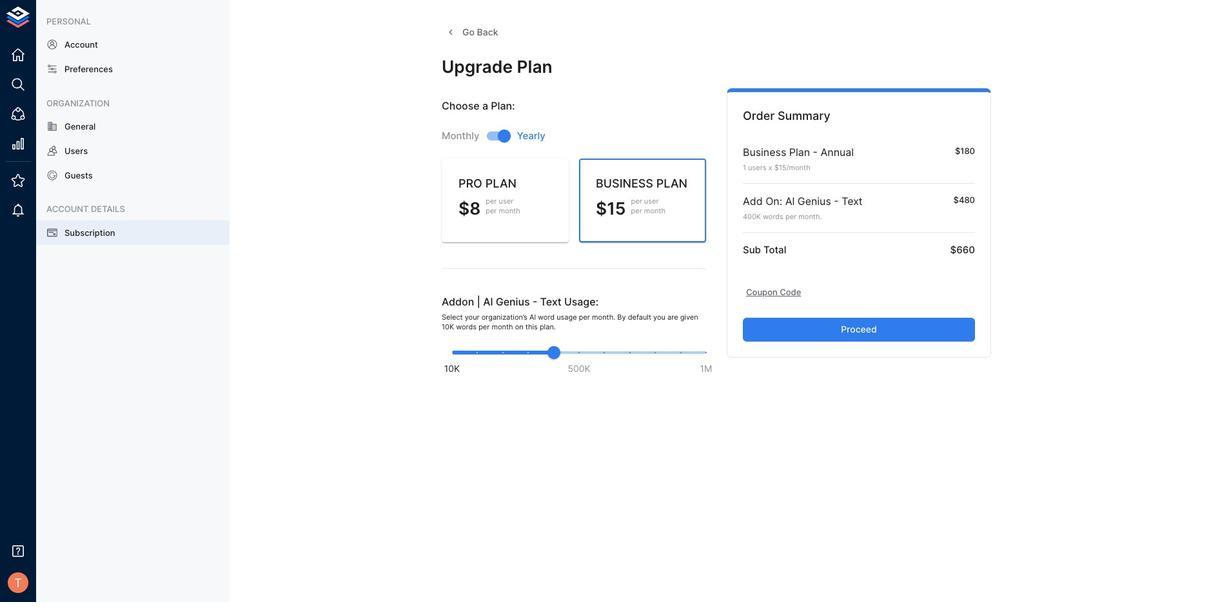 Task type: vqa. For each thing, say whether or not it's contained in the screenshot.
BUSINESS PLAN
yes



Task type: locate. For each thing, give the bounding box(es) containing it.
1 vertical spatial -
[[835, 195, 839, 208]]

text inside addon | al genius - text usage: select your organization's al word usage per month. by default you are given 10k words per month on this plan.
[[540, 296, 562, 308]]

0 horizontal spatial 15
[[607, 198, 626, 219]]

0 vertical spatial 15
[[779, 163, 787, 172]]

user
[[499, 197, 514, 206], [645, 197, 659, 206]]

plan for 15
[[657, 177, 688, 190]]

pro plan
[[459, 177, 517, 190]]

account link
[[36, 32, 230, 57]]

0 vertical spatial words
[[763, 212, 784, 221]]

user down business plan
[[645, 197, 659, 206]]

personal
[[46, 16, 91, 26]]

general link
[[36, 114, 230, 139]]

0 horizontal spatial al
[[483, 296, 493, 308]]

$ right x
[[775, 163, 779, 172]]

month inside $ 8 per user per month
[[499, 207, 521, 216]]

- up "this"
[[533, 296, 538, 308]]

1 horizontal spatial text
[[842, 195, 863, 208]]

plan for upgrade
[[517, 56, 553, 76]]

1 vertical spatial plan
[[790, 146, 811, 159]]

guests
[[65, 170, 93, 181]]

0 horizontal spatial plan
[[486, 177, 517, 190]]

per inside add on: al genius - text 400k words per month.
[[786, 212, 797, 221]]

1 horizontal spatial month.
[[799, 212, 822, 221]]

0 vertical spatial al
[[786, 195, 795, 208]]

$180
[[956, 146, 976, 156]]

2 vertical spatial -
[[533, 296, 538, 308]]

1 vertical spatial 10k
[[444, 363, 460, 374]]

plan.
[[540, 323, 556, 332]]

0 horizontal spatial user
[[499, 197, 514, 206]]

0 horizontal spatial month.
[[592, 313, 616, 322]]

a
[[483, 100, 488, 113]]

$ inside $ 8 per user per month
[[459, 198, 470, 219]]

0 horizontal spatial genius
[[496, 296, 530, 308]]

$ down the business
[[596, 198, 607, 219]]

preferences
[[65, 64, 113, 74]]

account
[[65, 39, 98, 50]]

default
[[628, 313, 652, 322]]

general
[[65, 121, 96, 131]]

1 vertical spatial words
[[456, 323, 477, 332]]

genius for |
[[496, 296, 530, 308]]

usage
[[557, 313, 577, 322]]

month. left the by
[[592, 313, 616, 322]]

400k
[[743, 212, 761, 221]]

text inside add on: al genius - text 400k words per month.
[[842, 195, 863, 208]]

proceed
[[842, 324, 877, 335]]

1 horizontal spatial $
[[596, 198, 607, 219]]

organization
[[46, 98, 110, 108]]

plan up /month
[[790, 146, 811, 159]]

upgrade
[[442, 56, 513, 76]]

plan
[[486, 177, 517, 190], [657, 177, 688, 190]]

words down the 'on:'
[[763, 212, 784, 221]]

plan right the business
[[657, 177, 688, 190]]

month.
[[799, 212, 822, 221], [592, 313, 616, 322]]

subscription link
[[36, 220, 230, 245]]

go back
[[463, 26, 498, 37]]

genius down /month
[[798, 195, 832, 208]]

- down annual
[[835, 195, 839, 208]]

1 horizontal spatial plan
[[790, 146, 811, 159]]

0 vertical spatial -
[[813, 146, 818, 159]]

0 horizontal spatial words
[[456, 323, 477, 332]]

- left annual
[[813, 146, 818, 159]]

go back button
[[442, 21, 504, 44]]

business
[[743, 146, 787, 159]]

0 vertical spatial genius
[[798, 195, 832, 208]]

0 vertical spatial text
[[842, 195, 863, 208]]

proceed button
[[743, 318, 976, 342]]

10k
[[442, 323, 454, 332], [444, 363, 460, 374]]

order summary
[[743, 109, 831, 123]]

month
[[499, 207, 521, 216], [645, 207, 666, 216], [492, 323, 513, 332]]

$ down pro
[[459, 198, 470, 219]]

text up word
[[540, 296, 562, 308]]

genius up the organization's
[[496, 296, 530, 308]]

1 vertical spatial month.
[[592, 313, 616, 322]]

al right the 'on:'
[[786, 195, 795, 208]]

/month
[[787, 163, 811, 172]]

business
[[596, 177, 654, 190]]

$ inside $ 15 per user per month
[[596, 198, 607, 219]]

al
[[786, 195, 795, 208], [483, 296, 493, 308], [530, 313, 536, 322]]

choose
[[442, 100, 480, 113]]

genius inside add on: al genius - text 400k words per month.
[[798, 195, 832, 208]]

1 horizontal spatial 15
[[779, 163, 787, 172]]

genius
[[798, 195, 832, 208], [496, 296, 530, 308]]

0 horizontal spatial -
[[533, 296, 538, 308]]

- inside add on: al genius - text 400k words per month.
[[835, 195, 839, 208]]

al up "this"
[[530, 313, 536, 322]]

15
[[779, 163, 787, 172], [607, 198, 626, 219]]

account details
[[46, 204, 125, 214]]

organization's
[[482, 313, 528, 322]]

choose a plan:
[[442, 100, 515, 113]]

0 vertical spatial plan
[[517, 56, 553, 76]]

2 plan from the left
[[657, 177, 688, 190]]

users
[[65, 146, 88, 156]]

0 vertical spatial month.
[[799, 212, 822, 221]]

$ 8 per user per month
[[459, 197, 521, 219]]

1 user from the left
[[499, 197, 514, 206]]

words down your at the bottom of the page
[[456, 323, 477, 332]]

sub total
[[743, 244, 787, 256]]

your
[[465, 313, 480, 322]]

2 vertical spatial al
[[530, 313, 536, 322]]

2 horizontal spatial al
[[786, 195, 795, 208]]

0 vertical spatial 10k
[[442, 323, 454, 332]]

month inside $ 15 per user per month
[[645, 207, 666, 216]]

1 vertical spatial 15
[[607, 198, 626, 219]]

text for usage:
[[540, 296, 562, 308]]

1
[[743, 163, 747, 172]]

$660
[[951, 244, 976, 256]]

you
[[654, 313, 666, 322]]

2 user from the left
[[645, 197, 659, 206]]

month for 8
[[499, 207, 521, 216]]

user inside $ 15 per user per month
[[645, 197, 659, 206]]

go
[[463, 26, 475, 37]]

code
[[780, 287, 802, 298]]

1 horizontal spatial words
[[763, 212, 784, 221]]

1 horizontal spatial user
[[645, 197, 659, 206]]

genius inside addon | al genius - text usage: select your organization's al word usage per month. by default you are given 10k words per month on this plan.
[[496, 296, 530, 308]]

month for 15
[[645, 207, 666, 216]]

al right the '|'
[[483, 296, 493, 308]]

words inside addon | al genius - text usage: select your organization's al word usage per month. by default you are given 10k words per month on this plan.
[[456, 323, 477, 332]]

month right '8'
[[499, 207, 521, 216]]

0 horizontal spatial $
[[459, 198, 470, 219]]

subscription
[[65, 227, 115, 238]]

15 right x
[[779, 163, 787, 172]]

$
[[775, 163, 779, 172], [459, 198, 470, 219], [596, 198, 607, 219]]

$480
[[954, 195, 976, 205]]

1 vertical spatial genius
[[496, 296, 530, 308]]

1 vertical spatial text
[[540, 296, 562, 308]]

text down annual
[[842, 195, 863, 208]]

user inside $ 8 per user per month
[[499, 197, 514, 206]]

al inside add on: al genius - text 400k words per month.
[[786, 195, 795, 208]]

plan inside business plan - annual 1 users x $ 15 /month
[[790, 146, 811, 159]]

users link
[[36, 139, 230, 163]]

user down 'pro plan'
[[499, 197, 514, 206]]

genius for on:
[[798, 195, 832, 208]]

1 horizontal spatial -
[[813, 146, 818, 159]]

text
[[842, 195, 863, 208], [540, 296, 562, 308]]

plan right upgrade
[[517, 56, 553, 76]]

on
[[515, 323, 524, 332]]

- inside addon | al genius - text usage: select your organization's al word usage per month. by default you are given 10k words per month on this plan.
[[533, 296, 538, 308]]

month down the organization's
[[492, 323, 513, 332]]

sub
[[743, 244, 761, 256]]

0 horizontal spatial text
[[540, 296, 562, 308]]

users
[[749, 163, 767, 172]]

words
[[763, 212, 784, 221], [456, 323, 477, 332]]

-
[[813, 146, 818, 159], [835, 195, 839, 208], [533, 296, 538, 308]]

month down business plan
[[645, 207, 666, 216]]

0 horizontal spatial plan
[[517, 56, 553, 76]]

text for 400k
[[842, 195, 863, 208]]

1 vertical spatial al
[[483, 296, 493, 308]]

1 horizontal spatial genius
[[798, 195, 832, 208]]

plan
[[517, 56, 553, 76], [790, 146, 811, 159]]

plan for business
[[790, 146, 811, 159]]

1 plan from the left
[[486, 177, 517, 190]]

1 horizontal spatial plan
[[657, 177, 688, 190]]

1 horizontal spatial al
[[530, 313, 536, 322]]

x
[[769, 163, 773, 172]]

month. down /month
[[799, 212, 822, 221]]

2 horizontal spatial -
[[835, 195, 839, 208]]

2 horizontal spatial $
[[775, 163, 779, 172]]

monthly
[[442, 130, 480, 142]]

15 down the business
[[607, 198, 626, 219]]

per
[[486, 197, 497, 206], [631, 197, 643, 206], [486, 207, 497, 216], [631, 207, 643, 216], [786, 212, 797, 221], [579, 313, 590, 322], [479, 323, 490, 332]]

addon | al genius - text usage: select your organization's al word usage per month. by default you are given 10k words per month on this plan.
[[442, 296, 699, 332]]

plan up $ 8 per user per month
[[486, 177, 517, 190]]



Task type: describe. For each thing, give the bounding box(es) containing it.
pro
[[459, 177, 483, 190]]

plan:
[[491, 100, 515, 113]]

are
[[668, 313, 679, 322]]

- for usage:
[[533, 296, 538, 308]]

by
[[618, 313, 626, 322]]

select
[[442, 313, 463, 322]]

- inside business plan - annual 1 users x $ 15 /month
[[813, 146, 818, 159]]

preferences link
[[36, 57, 230, 82]]

10k inside addon | al genius - text usage: select your organization's al word usage per month. by default you are given 10k words per month on this plan.
[[442, 323, 454, 332]]

500k
[[568, 363, 591, 374]]

order
[[743, 109, 775, 123]]

plan for 8
[[486, 177, 517, 190]]

user for 8
[[499, 197, 514, 206]]

total
[[764, 244, 787, 256]]

month. inside add on: al genius - text 400k words per month.
[[799, 212, 822, 221]]

usage:
[[565, 296, 599, 308]]

annual
[[821, 146, 854, 159]]

user for 15
[[645, 197, 659, 206]]

8
[[470, 198, 481, 219]]

$ for 15
[[596, 198, 607, 219]]

- for 400k
[[835, 195, 839, 208]]

coupon
[[747, 287, 778, 298]]

add on: al genius - text 400k words per month.
[[743, 195, 863, 221]]

al for |
[[483, 296, 493, 308]]

1m
[[700, 363, 713, 374]]

words inside add on: al genius - text 400k words per month.
[[763, 212, 784, 221]]

15 inside $ 15 per user per month
[[607, 198, 626, 219]]

month. inside addon | al genius - text usage: select your organization's al word usage per month. by default you are given 10k words per month on this plan.
[[592, 313, 616, 322]]

$ 15 per user per month
[[596, 197, 666, 219]]

details
[[91, 204, 125, 214]]

t
[[14, 576, 22, 590]]

yearly
[[517, 130, 546, 142]]

business plan
[[596, 177, 688, 190]]

month inside addon | al genius - text usage: select your organization's al word usage per month. by default you are given 10k words per month on this plan.
[[492, 323, 513, 332]]

business plan - annual 1 users x $ 15 /month
[[743, 146, 854, 172]]

15 inside business plan - annual 1 users x $ 15 /month
[[779, 163, 787, 172]]

upgrade plan
[[442, 56, 553, 76]]

back
[[477, 26, 498, 37]]

add
[[743, 195, 763, 208]]

this
[[526, 323, 538, 332]]

|
[[477, 296, 481, 308]]

summary
[[778, 109, 831, 123]]

al for on:
[[786, 195, 795, 208]]

t button
[[4, 569, 32, 598]]

guests link
[[36, 163, 230, 188]]

on:
[[766, 195, 783, 208]]

given
[[681, 313, 699, 322]]

coupon code
[[747, 287, 802, 298]]

coupon code button
[[743, 283, 805, 303]]

addon
[[442, 296, 474, 308]]

$ for 8
[[459, 198, 470, 219]]

$ inside business plan - annual 1 users x $ 15 /month
[[775, 163, 779, 172]]

account
[[46, 204, 89, 214]]

word
[[538, 313, 555, 322]]



